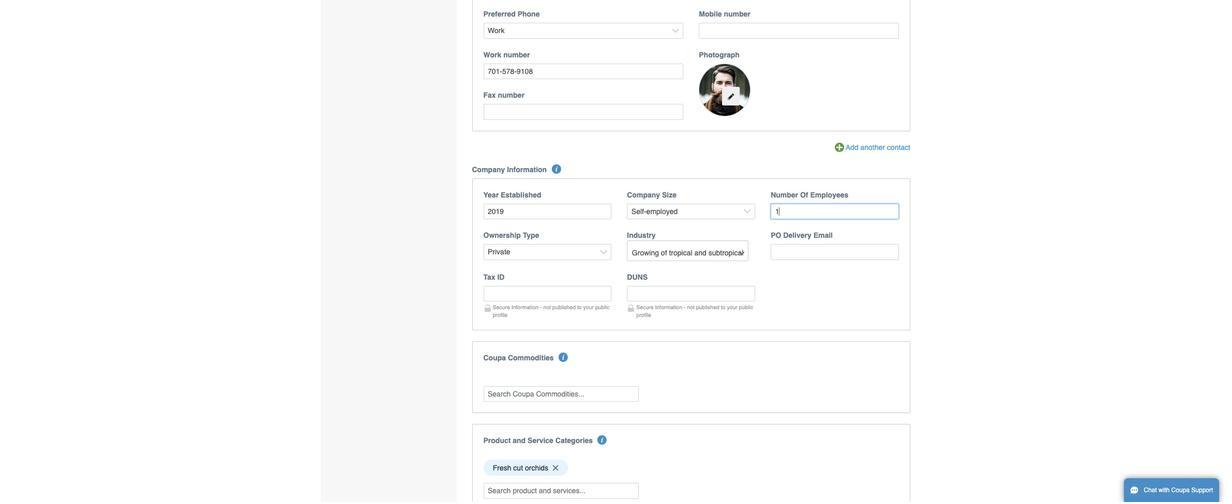Task type: locate. For each thing, give the bounding box(es) containing it.
information up "established"
[[507, 165, 547, 174]]

secure for tax id
[[493, 304, 510, 310]]

0 horizontal spatial not
[[544, 304, 551, 310]]

your down tax id text box
[[583, 304, 594, 310]]

Search Coupa Commodities... field
[[484, 386, 639, 402]]

1 secure information - not published to your public profile from the left
[[493, 304, 610, 318]]

published down tax id text box
[[553, 304, 576, 310]]

company information
[[472, 165, 547, 174]]

profile down the duns
[[637, 312, 651, 318]]

DUNS text field
[[627, 286, 755, 302]]

0 horizontal spatial your
[[583, 304, 594, 310]]

1 to from the left
[[577, 304, 582, 310]]

preferred
[[484, 10, 516, 18]]

0 horizontal spatial -
[[540, 304, 542, 310]]

coupa
[[484, 354, 506, 362], [1172, 487, 1190, 494]]

1 profile from the left
[[493, 312, 508, 318]]

Year Established text field
[[484, 204, 612, 220]]

not down tax id text box
[[544, 304, 551, 310]]

cut
[[513, 464, 523, 472]]

public
[[596, 304, 610, 310], [739, 304, 753, 310]]

number right work at left
[[504, 51, 530, 59]]

secure down id
[[493, 304, 510, 310]]

add another contact button
[[835, 142, 911, 154]]

categories
[[556, 437, 593, 445]]

1 horizontal spatial public
[[739, 304, 753, 310]]

company left 'size'
[[627, 191, 660, 199]]

1 horizontal spatial secure information - not published to your public profile
[[637, 304, 753, 318]]

2 not from the left
[[687, 304, 695, 310]]

photograph image
[[699, 64, 751, 116]]

- down duns text box
[[684, 304, 686, 310]]

photograph
[[699, 51, 740, 59]]

1 not from the left
[[544, 304, 551, 310]]

secure
[[493, 304, 510, 310], [637, 304, 654, 310]]

1 vertical spatial additional information image
[[559, 353, 568, 362]]

Tax ID text field
[[484, 286, 612, 302]]

fresh cut orchids option
[[484, 460, 568, 476]]

2 profile from the left
[[637, 312, 651, 318]]

2 - from the left
[[684, 304, 686, 310]]

0 vertical spatial number
[[724, 10, 751, 18]]

type
[[523, 231, 539, 240]]

1 vertical spatial company
[[627, 191, 660, 199]]

1 your from the left
[[583, 304, 594, 310]]

2 published from the left
[[696, 304, 720, 310]]

not down duns text box
[[687, 304, 695, 310]]

published down duns text box
[[696, 304, 720, 310]]

0 horizontal spatial company
[[472, 165, 505, 174]]

- for tax id
[[540, 304, 542, 310]]

not for duns
[[687, 304, 695, 310]]

secure information - not published to your public profile
[[493, 304, 610, 318], [637, 304, 753, 318]]

1 horizontal spatial -
[[684, 304, 686, 310]]

coupa right with on the bottom right of the page
[[1172, 487, 1190, 494]]

number right 'mobile'
[[724, 10, 751, 18]]

another
[[861, 143, 885, 152]]

mobile
[[699, 10, 722, 18]]

secure information - not published to your public profile for duns
[[637, 304, 753, 318]]

1 published from the left
[[553, 304, 576, 310]]

1 horizontal spatial published
[[696, 304, 720, 310]]

chat with coupa support
[[1144, 487, 1213, 494]]

to down tax id text box
[[577, 304, 582, 310]]

- for duns
[[684, 304, 686, 310]]

Number Of Employees text field
[[771, 204, 899, 220]]

information down duns text box
[[655, 304, 682, 310]]

your down duns text box
[[727, 304, 738, 310]]

secure information - not published to your public profile down duns text box
[[637, 304, 753, 318]]

fax number
[[484, 91, 525, 100]]

coupa left commodities
[[484, 354, 506, 362]]

2 your from the left
[[727, 304, 738, 310]]

-
[[540, 304, 542, 310], [684, 304, 686, 310]]

1 public from the left
[[596, 304, 610, 310]]

your for tax id
[[583, 304, 594, 310]]

1 secure from the left
[[493, 304, 510, 310]]

0 horizontal spatial profile
[[493, 312, 508, 318]]

support
[[1192, 487, 1213, 494]]

id
[[497, 273, 505, 281]]

po delivery email
[[771, 231, 833, 240]]

information for duns
[[655, 304, 682, 310]]

profile down id
[[493, 312, 508, 318]]

2 secure from the left
[[637, 304, 654, 310]]

information
[[507, 165, 547, 174], [512, 304, 539, 310], [655, 304, 682, 310]]

year established
[[484, 191, 541, 199]]

2 secure information - not published to your public profile from the left
[[637, 304, 753, 318]]

0 horizontal spatial secure
[[493, 304, 510, 310]]

add
[[846, 143, 859, 152]]

1 horizontal spatial to
[[721, 304, 726, 310]]

- down tax id text box
[[540, 304, 542, 310]]

additional information image for company information
[[552, 164, 561, 174]]

0 horizontal spatial to
[[577, 304, 582, 310]]

and
[[513, 437, 526, 445]]

chat with coupa support button
[[1124, 479, 1220, 502]]

0 horizontal spatial coupa
[[484, 354, 506, 362]]

1 horizontal spatial coupa
[[1172, 487, 1190, 494]]

coupa inside button
[[1172, 487, 1190, 494]]

1 - from the left
[[540, 304, 542, 310]]

not
[[544, 304, 551, 310], [687, 304, 695, 310]]

contact
[[887, 143, 911, 152]]

1 horizontal spatial profile
[[637, 312, 651, 318]]

po
[[771, 231, 781, 240]]

secure information - not published to your public profile down tax id text box
[[493, 304, 610, 318]]

product
[[484, 437, 511, 445]]

2 public from the left
[[739, 304, 753, 310]]

work number
[[484, 51, 530, 59]]

phone
[[518, 10, 540, 18]]

company
[[472, 165, 505, 174], [627, 191, 660, 199]]

1 vertical spatial number
[[504, 51, 530, 59]]

0 horizontal spatial public
[[596, 304, 610, 310]]

orchids
[[525, 464, 548, 472]]

1 vertical spatial coupa
[[1172, 487, 1190, 494]]

0 horizontal spatial published
[[553, 304, 576, 310]]

number right fax
[[498, 91, 525, 100]]

0 vertical spatial additional information image
[[552, 164, 561, 174]]

secure information - not published to your public profile for tax id
[[493, 304, 610, 318]]

profile
[[493, 312, 508, 318], [637, 312, 651, 318]]

profile for tax id
[[493, 312, 508, 318]]

tax id
[[484, 273, 505, 281]]

service
[[528, 437, 554, 445]]

additional information image
[[598, 436, 607, 445]]

1 horizontal spatial secure
[[637, 304, 654, 310]]

company size
[[627, 191, 677, 199]]

2 vertical spatial number
[[498, 91, 525, 100]]

your
[[583, 304, 594, 310], [727, 304, 738, 310]]

number for mobile number
[[724, 10, 751, 18]]

chat
[[1144, 487, 1157, 494]]

2 to from the left
[[721, 304, 726, 310]]

company up year
[[472, 165, 505, 174]]

0 vertical spatial company
[[472, 165, 505, 174]]

1 horizontal spatial not
[[687, 304, 695, 310]]

tax
[[484, 273, 495, 281]]

0 vertical spatial coupa
[[484, 354, 506, 362]]

number
[[724, 10, 751, 18], [504, 51, 530, 59], [498, 91, 525, 100]]

information down tax id text box
[[512, 304, 539, 310]]

to
[[577, 304, 582, 310], [721, 304, 726, 310]]

secure down the duns
[[637, 304, 654, 310]]

to for duns
[[721, 304, 726, 310]]

year
[[484, 191, 499, 199]]

number for fax number
[[498, 91, 525, 100]]

additional information image right commodities
[[559, 353, 568, 362]]

to down duns text box
[[721, 304, 726, 310]]

additional information image up year established text field
[[552, 164, 561, 174]]

work
[[484, 51, 502, 59]]

published
[[553, 304, 576, 310], [696, 304, 720, 310]]

delivery
[[783, 231, 812, 240]]

0 horizontal spatial secure information - not published to your public profile
[[493, 304, 610, 318]]

1 horizontal spatial your
[[727, 304, 738, 310]]

1 horizontal spatial company
[[627, 191, 660, 199]]

additional information image
[[552, 164, 561, 174], [559, 353, 568, 362]]



Task type: vqa. For each thing, say whether or not it's contained in the screenshot.
rightmost secure information - not published to your public profile
yes



Task type: describe. For each thing, give the bounding box(es) containing it.
fresh cut orchids
[[493, 464, 548, 472]]

product and service categories
[[484, 437, 593, 445]]

fax
[[484, 91, 496, 100]]

your for duns
[[727, 304, 738, 310]]

duns
[[627, 273, 648, 281]]

established
[[501, 191, 541, 199]]

of
[[800, 191, 808, 199]]

coupa commodities
[[484, 354, 554, 362]]

Industry text field
[[628, 245, 748, 261]]

number of employees
[[771, 191, 849, 199]]

commodities
[[508, 354, 554, 362]]

not for tax id
[[544, 304, 551, 310]]

information for tax id
[[512, 304, 539, 310]]

with
[[1159, 487, 1170, 494]]

number
[[771, 191, 798, 199]]

published for tax id
[[553, 304, 576, 310]]

Fax number text field
[[484, 104, 684, 120]]

number for work number
[[504, 51, 530, 59]]

mobile number
[[699, 10, 751, 18]]

published for duns
[[696, 304, 720, 310]]

change image image
[[727, 93, 735, 100]]

ownership type
[[484, 231, 539, 240]]

size
[[662, 191, 677, 199]]

Search product and services... field
[[484, 483, 639, 499]]

industry
[[627, 231, 656, 240]]

additional information image for coupa commodities
[[559, 353, 568, 362]]

to for tax id
[[577, 304, 582, 310]]

PO Delivery Email text field
[[771, 244, 899, 260]]

ownership
[[484, 231, 521, 240]]

employees
[[810, 191, 849, 199]]

Mobile number text field
[[699, 23, 899, 39]]

public for duns
[[739, 304, 753, 310]]

company for company size
[[627, 191, 660, 199]]

preferred phone
[[484, 10, 540, 18]]

secure for duns
[[637, 304, 654, 310]]

company for company information
[[472, 165, 505, 174]]

selected list box
[[480, 458, 903, 479]]

fresh
[[493, 464, 511, 472]]

add another contact
[[846, 143, 911, 152]]

Work number text field
[[484, 64, 684, 79]]

profile for duns
[[637, 312, 651, 318]]

email
[[814, 231, 833, 240]]

public for tax id
[[596, 304, 610, 310]]



